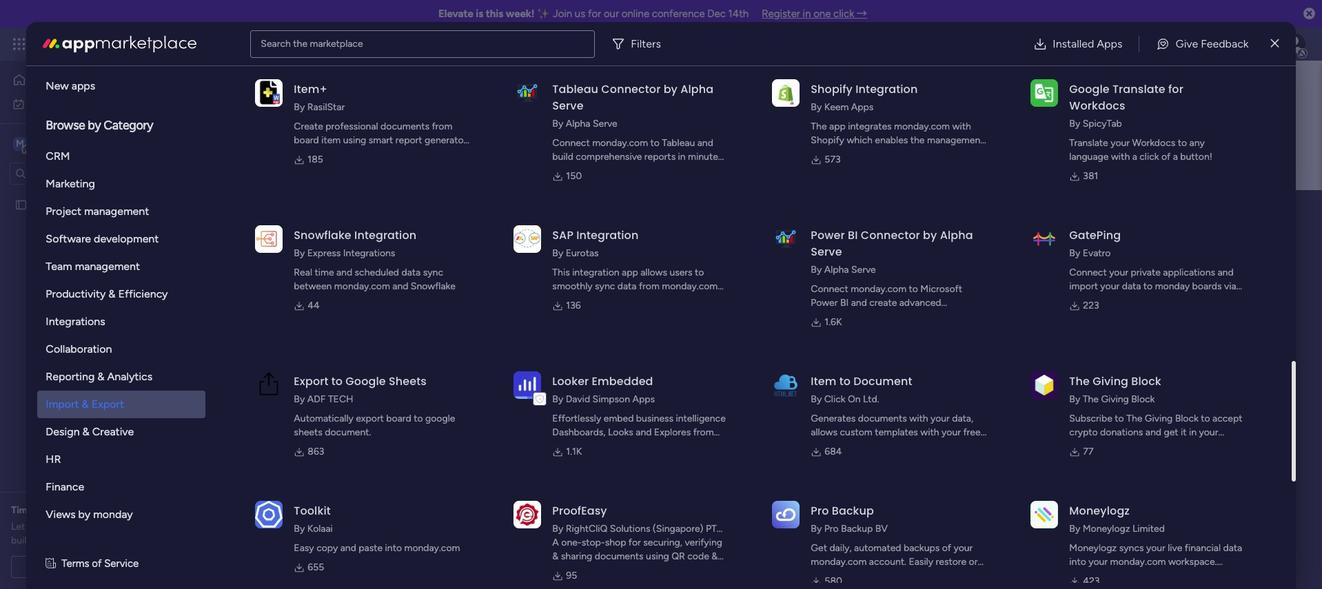 Task type: vqa. For each thing, say whether or not it's contained in the screenshot.
bottom Top
no



Task type: locate. For each thing, give the bounding box(es) containing it.
workdocs inside google translate for workdocs by spicytab
[[1070, 98, 1126, 114]]

allows inside this integration app allows users to smoothly sync data from monday.com to sap in user's daily work
[[641, 267, 667, 279]]

get
[[1164, 427, 1179, 439]]

monday up charge
[[93, 508, 133, 521]]

0 horizontal spatial export
[[91, 398, 124, 411]]

help image
[[1236, 37, 1249, 51]]

sap up eurotas
[[553, 228, 574, 243]]

0 horizontal spatial translate
[[1070, 137, 1109, 149]]

connect inside connect your private applications and import your data to monday boards via web services.
[[1070, 267, 1107, 279]]

1 horizontal spatial tableau
[[662, 137, 695, 149]]

1 vertical spatial tableau
[[662, 137, 695, 149]]

& left analytics
[[97, 370, 104, 383]]

95
[[566, 570, 577, 582]]

to inside translate your workdocs to any language with a click of a button!
[[1178, 137, 1187, 149]]

search everything image
[[1205, 37, 1219, 51]]

1 vertical spatial workdocs
[[1132, 137, 1176, 149]]

backup
[[832, 503, 874, 519], [841, 523, 873, 535]]

for
[[588, 8, 601, 20], [1169, 81, 1184, 97], [553, 165, 565, 177], [35, 505, 48, 516], [629, 537, 641, 549]]

the
[[811, 121, 827, 132], [1070, 374, 1090, 390], [1083, 394, 1099, 405], [1127, 413, 1143, 425]]

using
[[646, 551, 669, 563]]

monday.com down users
[[662, 281, 718, 292]]

moneylogz by moneylogz limited
[[1070, 503, 1165, 535]]

moneylogz
[[1070, 503, 1130, 519], [1083, 523, 1130, 535]]

connect up import
[[1070, 267, 1107, 279]]

connect monday.com to tableau and build comprehensive reports in minutes for data-driven decisions.
[[553, 137, 723, 177]]

explores
[[654, 427, 691, 439]]

1 horizontal spatial workdocs
[[1132, 137, 1176, 149]]

2 vertical spatial giving
[[1145, 413, 1173, 425]]

and inside generates documents with your data, allows custom templates with your free design and images.
[[842, 441, 858, 452]]

1 looker from the top
[[553, 374, 589, 390]]

shopify up the shop
[[811, 134, 845, 146]]

1 vertical spatial the
[[911, 134, 925, 146]]

1 vertical spatial backup
[[841, 523, 873, 535]]

integration up the integrates
[[856, 81, 918, 97]]

looks
[[608, 427, 634, 439]]

sync up user's
[[595, 281, 615, 292]]

design
[[46, 425, 80, 439]]

1 vertical spatial work
[[46, 98, 67, 109]]

integrations up scheduled
[[343, 248, 395, 259]]

0 vertical spatial export
[[294, 374, 329, 390]]

for right us
[[588, 8, 601, 20]]

1 vertical spatial sap
[[564, 294, 582, 306]]

test
[[32, 199, 51, 211]]

bi
[[848, 228, 858, 243], [840, 297, 849, 309]]

looker down dashboards,
[[553, 441, 582, 452]]

app logo image for snowflake
[[255, 225, 283, 253]]

app up the daily
[[622, 267, 638, 279]]

0 vertical spatial click
[[834, 8, 855, 20]]

choice
[[86, 52, 119, 65]]

easy
[[294, 543, 314, 554]]

by down the filters popup button
[[664, 81, 678, 97]]

connect inside connect monday.com to microsoft power bi and create advanced monday.com reports!
[[811, 283, 849, 295]]

snowflake inside snowflake integration by express integrations
[[294, 228, 352, 243]]

monday up the home button
[[61, 36, 109, 52]]

the right enables
[[911, 134, 925, 146]]

of inside terms of service link
[[92, 558, 102, 570]]

by inside the giving block by the giving block
[[1070, 394, 1081, 405]]

0 horizontal spatial allows
[[641, 267, 667, 279]]

by inside the item to document by click on ltd.
[[811, 394, 822, 405]]

finance
[[46, 481, 84, 494]]

shop
[[605, 537, 626, 549]]

monday.com inside real time and scheduled data sync between monday.com and snowflake
[[334, 281, 390, 292]]

workdocs up the "spicytab"
[[1070, 98, 1126, 114]]

connect up build
[[553, 137, 590, 149]]

installed
[[1053, 37, 1094, 50]]

shopify
[[811, 81, 853, 97], [811, 134, 845, 146]]

and inside connect monday.com to microsoft power bi and create advanced monday.com reports!
[[851, 297, 867, 309]]

monday.com inside connect monday.com to tableau and build comprehensive reports in minutes for data-driven decisions.
[[592, 137, 648, 149]]

tableau up build
[[553, 81, 599, 97]]

documents inside 'a one-stop-shop for securing, verifying & sharing documents using qr code & blockchain technology'
[[595, 551, 644, 563]]

1 vertical spatial looker
[[553, 441, 582, 452]]

review up what
[[95, 505, 125, 516]]

0 vertical spatial snowflake
[[294, 228, 352, 243]]

1 power from the top
[[811, 228, 845, 243]]

boards down applications
[[1192, 281, 1222, 292]]

1 vertical spatial from
[[693, 427, 714, 439]]

embed
[[604, 413, 634, 425]]

management inside the app integrates monday.com with shopify which enables the management of shop data in monday.com
[[927, 134, 984, 146]]

by inside the looker embedded by david simpson apps
[[553, 394, 563, 405]]

1 horizontal spatial apps
[[851, 101, 874, 113]]

to inside connect monday.com to tableau and build comprehensive reports in minutes for data-driven decisions.
[[651, 137, 660, 149]]

alpha up the "microsoft"
[[940, 228, 973, 243]]

serve down main workspace "field"
[[811, 244, 842, 260]]

pro up daily,
[[824, 523, 839, 535]]

in inside subscribe to the giving block to accept crypto donations and get it in your monday.com board.
[[1189, 427, 1197, 439]]

data inside real time and scheduled data sync between monday.com and snowflake
[[402, 267, 421, 279]]

on
[[848, 394, 861, 405]]

connector down the filters popup button
[[601, 81, 661, 97]]

productivity & efficiency
[[46, 288, 168, 301]]

hr
[[46, 453, 61, 466]]

1 horizontal spatial integrations
[[343, 248, 395, 259]]

select product image
[[12, 37, 26, 51]]

snowflake up express
[[294, 228, 352, 243]]

sap inside this integration app allows users to smoothly sync data from monday.com to sap in user's daily work
[[564, 294, 582, 306]]

moneylogz down 77
[[1070, 503, 1130, 519]]

integration for snowflake integration
[[354, 228, 417, 243]]

1 horizontal spatial export
[[294, 374, 329, 390]]

test list box
[[0, 190, 176, 403]]

by inside gateping by evatro
[[1070, 248, 1081, 259]]

your down accept
[[1199, 427, 1219, 439]]

Search in workspace field
[[29, 165, 115, 181]]

by inside the power bi connector by alpha serve by alpha serve
[[923, 228, 937, 243]]

main right 'workspace' image
[[32, 137, 56, 150]]

1 horizontal spatial boards
[[1192, 281, 1222, 292]]

1 vertical spatial sync
[[595, 281, 615, 292]]

shopify inside shopify integration by keem apps
[[811, 81, 853, 97]]

app logo image for tableau
[[514, 79, 541, 107]]

serve up build
[[553, 98, 584, 114]]

google inside export to google sheets by adf tech
[[346, 374, 386, 390]]

allows left users
[[641, 267, 667, 279]]

free
[[963, 427, 981, 439]]

the inside the app integrates monday.com with shopify which enables the management of shop data in monday.com
[[911, 134, 925, 146]]

1 vertical spatial allows
[[811, 427, 838, 439]]

for inside google translate for workdocs by spicytab
[[1169, 81, 1184, 97]]

your up or
[[954, 543, 973, 554]]

work inside button
[[46, 98, 67, 109]]

creative
[[92, 425, 134, 439]]

0 vertical spatial documents
[[858, 413, 907, 425]]

ltd
[[553, 537, 569, 549]]

data down which
[[848, 148, 867, 160]]

export up creative
[[91, 398, 124, 411]]

dashboards
[[310, 311, 361, 323]]

terms of service link
[[61, 556, 139, 572]]

2 shopify from the top
[[811, 134, 845, 146]]

0 horizontal spatial boards
[[298, 278, 332, 291]]

automated
[[854, 543, 901, 554]]

app inside the app integrates monday.com with shopify which enables the management of shop data in monday.com
[[829, 121, 846, 132]]

0 horizontal spatial google
[[346, 374, 386, 390]]

1 vertical spatial monday
[[1155, 281, 1190, 292]]

main workspace up the description
[[344, 195, 521, 226]]

data inside connect your private applications and import your data to monday boards via web services.
[[1122, 281, 1141, 292]]

data right scheduled
[[402, 267, 421, 279]]

app logo image for gateping
[[1031, 225, 1059, 253]]

filters button
[[606, 30, 672, 58]]

connect
[[553, 137, 590, 149], [1070, 267, 1107, 279], [811, 283, 849, 295]]

1 horizontal spatial documents
[[858, 413, 907, 425]]

0 vertical spatial tableau
[[553, 81, 599, 97]]

in left one
[[803, 8, 811, 20]]

integration inside sap integration by eurotas
[[577, 228, 639, 243]]

0 horizontal spatial apps
[[633, 394, 655, 405]]

pro up get at the bottom of page
[[811, 503, 829, 519]]

applications
[[1163, 267, 1216, 279]]

express
[[307, 248, 341, 259]]

by inside export to google sheets by adf tech
[[294, 394, 305, 405]]

2 vertical spatial monday
[[93, 508, 133, 521]]

1 vertical spatial google
[[346, 374, 386, 390]]

for down build
[[553, 165, 565, 177]]

shopify inside the app integrates monday.com with shopify which enables the management of shop data in monday.com
[[811, 134, 845, 146]]

translate inside google translate for workdocs by spicytab
[[1113, 81, 1166, 97]]

1 horizontal spatial work
[[111, 36, 136, 52]]

with inside the app integrates monday.com with shopify which enables the management of shop data in monday.com
[[952, 121, 971, 132]]

1 vertical spatial connect
[[1070, 267, 1107, 279]]

elevate
[[438, 8, 473, 20]]

0 vertical spatial main
[[32, 137, 56, 150]]

work down new
[[46, 98, 67, 109]]

marketing
[[46, 177, 95, 190]]

dec
[[708, 8, 726, 20]]

1 vertical spatial our
[[27, 521, 42, 533]]

by inside proofeasy by rightcliq solutions (singapore) pte ltd
[[553, 523, 563, 535]]

boards inside connect your private applications and import your data to monday boards via web services.
[[1192, 281, 1222, 292]]

evatro
[[1083, 248, 1111, 259]]

integrations inside snowflake integration by express integrations
[[343, 248, 395, 259]]

intelligence
[[676, 413, 726, 425]]

app down the keem
[[829, 121, 846, 132]]

0 vertical spatial google
[[1070, 81, 1110, 97]]

2 horizontal spatial apps
[[1097, 37, 1123, 50]]

views by monday
[[46, 508, 133, 521]]

work inside this integration app allows users to smoothly sync data from monday.com to sap in user's daily work
[[644, 294, 665, 306]]

the app integrates monday.com with shopify which enables the management of shop data in monday.com
[[811, 121, 984, 160]]

the right search
[[293, 38, 308, 49]]

1 vertical spatial shopify
[[811, 134, 845, 146]]

our left online
[[604, 8, 619, 20]]

backup left bv
[[841, 523, 873, 535]]

your down the "spicytab"
[[1111, 137, 1130, 149]]

& inside get daily, automated backups of your monday.com account. easily restore or rollback tasks & boards.
[[872, 570, 878, 582]]

bi inside connect monday.com to microsoft power bi and create advanced monday.com reports!
[[840, 297, 849, 309]]

a one-stop-shop for securing, verifying & sharing documents using qr code & blockchain technology
[[553, 537, 723, 576]]

1 vertical spatial bi
[[840, 297, 849, 309]]

via
[[1224, 281, 1237, 292]]

looker up david
[[553, 374, 589, 390]]

expert
[[63, 505, 92, 516]]

by inside item+ by  rasilstar
[[294, 101, 305, 113]]

terms of use image
[[46, 556, 56, 572]]

your left the data,
[[931, 413, 950, 425]]

0 horizontal spatial app
[[622, 267, 638, 279]]

1 vertical spatial translate
[[1070, 137, 1109, 149]]

build
[[553, 151, 574, 163]]

0 horizontal spatial documents
[[595, 551, 644, 563]]

give feedback link
[[1146, 30, 1260, 58]]

0 horizontal spatial a
[[88, 561, 93, 573]]

to right board
[[414, 413, 423, 425]]

0 vertical spatial giving
[[1093, 374, 1129, 390]]

2 vertical spatial apps
[[633, 394, 655, 405]]

export up adf on the bottom of page
[[294, 374, 329, 390]]

1 horizontal spatial from
[[693, 427, 714, 439]]

1 horizontal spatial snowflake
[[411, 281, 456, 292]]

0 vertical spatial review
[[95, 505, 125, 516]]

1 horizontal spatial connect
[[811, 283, 849, 295]]

power down main workspace "field"
[[811, 228, 845, 243]]

bi down main workspace "field"
[[848, 228, 858, 243]]

150
[[566, 170, 582, 182]]

connect up 1.6k
[[811, 283, 849, 295]]

monday.com inside get daily, automated backups of your monday.com account. easily restore or rollback tasks & boards.
[[811, 556, 867, 568]]

1 horizontal spatial sync
[[595, 281, 615, 292]]

easily
[[909, 556, 934, 568]]

to right users
[[695, 267, 704, 279]]

1 vertical spatial click
[[1140, 151, 1159, 163]]

apps inside shopify integration by keem apps
[[851, 101, 874, 113]]

1 horizontal spatial translate
[[1113, 81, 1166, 97]]

schedule a meeting
[[45, 561, 131, 573]]

to up reports in the top of the page
[[651, 137, 660, 149]]

monday down applications
[[1155, 281, 1190, 292]]

work up the home button
[[111, 36, 136, 52]]

1 vertical spatial main workspace
[[344, 195, 521, 226]]

documents up templates
[[858, 413, 907, 425]]

& down a
[[553, 551, 559, 563]]

for inside time for an expert review let our experts review what you've built so far. free of charge
[[35, 505, 48, 516]]

2 horizontal spatial a
[[1173, 151, 1178, 163]]

0 vertical spatial app
[[829, 121, 846, 132]]

main workspace inside workspace selection element
[[32, 137, 113, 150]]

option
[[0, 192, 176, 195]]

&
[[108, 288, 116, 301], [97, 370, 104, 383], [82, 398, 89, 411], [82, 425, 90, 439], [553, 551, 559, 563], [712, 551, 718, 563], [872, 570, 878, 582]]

translate up language
[[1070, 137, 1109, 149]]

1 shopify from the top
[[811, 81, 853, 97]]

search
[[261, 38, 291, 49]]

0 horizontal spatial from
[[639, 281, 660, 292]]

click left button!
[[1140, 151, 1159, 163]]

from up the daily
[[639, 281, 660, 292]]

1 vertical spatial snowflake
[[411, 281, 456, 292]]

to up tech
[[331, 374, 343, 390]]

in right the recently
[[450, 311, 457, 323]]

tableau inside tableau connector by alpha serve by alpha serve
[[553, 81, 599, 97]]

board
[[386, 413, 411, 425]]

integrations down productivity
[[46, 315, 105, 328]]

0 vertical spatial main workspace
[[32, 137, 113, 150]]

in down which
[[869, 148, 877, 160]]

integration inside shopify integration by keem apps
[[856, 81, 918, 97]]

0 horizontal spatial main workspace
[[32, 137, 113, 150]]

0 horizontal spatial work
[[46, 98, 67, 109]]

online
[[622, 8, 650, 20]]

0 vertical spatial bi
[[848, 228, 858, 243]]

app logo image for power
[[772, 225, 800, 253]]

to inside the item to document by click on ltd.
[[840, 374, 851, 390]]

& right tasks
[[872, 570, 878, 582]]

power up 1.6k
[[811, 297, 838, 309]]

recently
[[412, 311, 447, 323]]

to up donations
[[1115, 413, 1124, 425]]

our up so
[[27, 521, 42, 533]]

by inside the power bi connector by alpha serve by alpha serve
[[811, 264, 822, 276]]

boards
[[298, 278, 332, 291], [1192, 281, 1222, 292]]

notifications image
[[1080, 37, 1094, 51]]

development
[[94, 232, 159, 245]]

snowflake integration by express integrations
[[294, 228, 417, 259]]

0 vertical spatial connect
[[553, 137, 590, 149]]

monday.com up comprehensive
[[592, 137, 648, 149]]

meeting
[[95, 561, 131, 573]]

2 looker from the top
[[553, 441, 582, 452]]

and up via
[[1218, 267, 1234, 279]]

sync down the description
[[423, 267, 443, 279]]

bi up 1.6k
[[840, 297, 849, 309]]

0 vertical spatial our
[[604, 8, 619, 20]]

efficiency
[[118, 288, 168, 301]]

this right the is
[[486, 8, 504, 20]]

1 horizontal spatial app
[[829, 121, 846, 132]]

app logo image
[[255, 79, 283, 107], [514, 79, 541, 107], [772, 79, 800, 107], [1031, 79, 1059, 107], [255, 225, 283, 253], [514, 225, 541, 253], [772, 225, 800, 253], [1031, 225, 1059, 253], [255, 371, 283, 399], [514, 371, 541, 399], [772, 371, 800, 399], [1031, 371, 1059, 399], [255, 501, 283, 529], [514, 501, 541, 529], [772, 501, 800, 529], [1031, 501, 1059, 529]]

one
[[814, 8, 831, 20]]

and left create
[[851, 297, 867, 309]]

design & creative
[[46, 425, 134, 439]]

category
[[104, 118, 153, 133]]

2 power from the top
[[811, 297, 838, 309]]

1 vertical spatial integrations
[[46, 315, 105, 328]]

0 horizontal spatial this
[[460, 311, 476, 323]]

pte
[[706, 523, 723, 535]]

0 horizontal spatial connector
[[601, 81, 661, 97]]

0 vertical spatial workdocs
[[1070, 98, 1126, 114]]

apps image
[[1171, 37, 1185, 51]]

monday.com down crypto
[[1070, 441, 1125, 452]]

0 horizontal spatial connect
[[553, 137, 590, 149]]

1 vertical spatial power
[[811, 297, 838, 309]]

data inside the app integrates monday.com with shopify which enables the management of shop data in monday.com
[[848, 148, 867, 160]]

1 vertical spatial documents
[[595, 551, 644, 563]]

0 vertical spatial looker
[[553, 374, 589, 390]]

sync inside real time and scheduled data sync between monday.com and snowflake
[[423, 267, 443, 279]]

0 vertical spatial power
[[811, 228, 845, 243]]

1 horizontal spatial google
[[1070, 81, 1110, 97]]

0 horizontal spatial our
[[27, 521, 42, 533]]

david
[[566, 394, 590, 405]]

documents inside generates documents with your data, allows custom templates with your free design and images.
[[858, 413, 907, 425]]

apps inside the looker embedded by david simpson apps
[[633, 394, 655, 405]]

863
[[308, 446, 324, 458]]

your up services.
[[1101, 281, 1120, 292]]

0 vertical spatial translate
[[1113, 81, 1166, 97]]

with inside translate your workdocs to any language with a click of a button!
[[1111, 151, 1130, 163]]

1 horizontal spatial allows
[[811, 427, 838, 439]]

from down the intelligence
[[693, 427, 714, 439]]

apps up business
[[633, 394, 655, 405]]

0 vertical spatial work
[[111, 36, 136, 52]]

review
[[95, 505, 125, 516], [79, 521, 107, 533]]

to left any
[[1178, 137, 1187, 149]]

help
[[1217, 555, 1242, 568]]

connect inside connect monday.com to tableau and build comprehensive reports in minutes for data-driven decisions.
[[553, 137, 590, 149]]

580
[[825, 576, 843, 587]]

655
[[308, 562, 324, 574]]

and left get
[[1146, 427, 1162, 439]]

connector inside tableau connector by alpha serve by alpha serve
[[601, 81, 661, 97]]

app logo image for the
[[1031, 371, 1059, 399]]

0 vertical spatial connector
[[601, 81, 661, 97]]

daily
[[622, 294, 642, 306]]

toolkit
[[294, 503, 331, 519]]

2 vertical spatial connect
[[811, 283, 849, 295]]

google
[[425, 413, 455, 425]]

monday.com down scheduled
[[334, 281, 390, 292]]

data up the daily
[[618, 281, 637, 292]]

1 vertical spatial apps
[[851, 101, 874, 113]]

0 horizontal spatial the
[[293, 38, 308, 49]]

in right 136
[[585, 294, 592, 306]]

1 horizontal spatial a
[[1133, 151, 1137, 163]]

2 vertical spatial block
[[1175, 413, 1199, 425]]

0 vertical spatial sync
[[423, 267, 443, 279]]

by inside google translate for workdocs by spicytab
[[1070, 118, 1081, 130]]

1 horizontal spatial connector
[[861, 228, 920, 243]]

0 horizontal spatial main
[[32, 137, 56, 150]]

2 horizontal spatial integration
[[856, 81, 918, 97]]

for left "an"
[[35, 505, 48, 516]]

monday.com down enables
[[879, 148, 935, 160]]

from inside this integration app allows users to smoothly sync data from monday.com to sap in user's daily work
[[639, 281, 660, 292]]

of inside get daily, automated backups of your monday.com account. easily restore or rollback tasks & boards.
[[942, 543, 951, 554]]

serve
[[553, 98, 584, 114], [593, 118, 618, 130], [811, 244, 842, 260], [851, 264, 876, 276]]

1.6k
[[825, 316, 842, 328]]

this
[[486, 8, 504, 20], [460, 311, 476, 323]]

1 vertical spatial app
[[622, 267, 638, 279]]

item to document by click on ltd.
[[811, 374, 913, 405]]

translate your workdocs to any language with a click of a button!
[[1070, 137, 1213, 163]]

reporting & analytics
[[46, 370, 153, 383]]

installed apps
[[1053, 37, 1123, 50]]

translate down invite members icon at top
[[1113, 81, 1166, 97]]

custom
[[840, 427, 873, 439]]

to up on
[[840, 374, 851, 390]]

reporting
[[46, 370, 95, 383]]

m
[[16, 138, 24, 149]]

the inside subscribe to the giving block to accept crypto donations and get it in your monday.com board.
[[1127, 413, 1143, 425]]

to left accept
[[1201, 413, 1210, 425]]



Task type: describe. For each thing, give the bounding box(es) containing it.
allows inside generates documents with your data, allows custom templates with your free design and images.
[[811, 427, 838, 439]]

serve up create
[[851, 264, 876, 276]]

subscribe
[[1070, 413, 1113, 425]]

connect monday.com to microsoft power bi and create advanced monday.com reports!
[[811, 283, 962, 323]]

click
[[824, 394, 846, 405]]

technology
[[601, 565, 650, 576]]

terms
[[61, 558, 89, 570]]

to left 136
[[553, 294, 562, 306]]

1.1k
[[566, 446, 582, 458]]

service
[[104, 558, 139, 570]]

subscribe to the giving block to accept crypto donations and get it in your monday.com board.
[[1070, 413, 1243, 452]]

app logo image for toolkit
[[255, 501, 283, 529]]

0 vertical spatial monday
[[61, 36, 109, 52]]

donations
[[1100, 427, 1143, 439]]

work for monday
[[111, 36, 136, 52]]

0 horizontal spatial click
[[834, 8, 855, 20]]

bi inside the power bi connector by alpha serve by alpha serve
[[848, 228, 858, 243]]

0 vertical spatial the
[[293, 38, 308, 49]]

1 vertical spatial export
[[91, 398, 124, 411]]

inbox image
[[1111, 37, 1125, 51]]

crm
[[46, 150, 70, 163]]

effortlessly
[[553, 413, 601, 425]]

recent boards
[[260, 278, 332, 291]]

google inside google translate for workdocs by spicytab
[[1070, 81, 1110, 97]]

by inside sap integration by eurotas
[[553, 248, 563, 259]]

copy
[[317, 543, 338, 554]]

0 vertical spatial block
[[1132, 374, 1162, 390]]

sync inside this integration app allows users to smoothly sync data from monday.com to sap in user's daily work
[[595, 281, 615, 292]]

1 vertical spatial giving
[[1101, 394, 1129, 405]]

0 horizontal spatial integrations
[[46, 315, 105, 328]]

driven
[[590, 165, 617, 177]]

add
[[343, 229, 360, 241]]

1 vertical spatial moneylogz
[[1083, 523, 1130, 535]]

the giving block by the giving block
[[1070, 374, 1162, 405]]

button!
[[1181, 151, 1213, 163]]

and down scheduled
[[392, 281, 408, 292]]

workspace image
[[13, 136, 27, 151]]

dapulse x slim image
[[1271, 36, 1279, 52]]

export inside export to google sheets by adf tech
[[294, 374, 329, 390]]

advanced
[[900, 297, 942, 309]]

and right time
[[336, 267, 352, 279]]

alpha up the minutes
[[681, 81, 714, 97]]

public board image
[[14, 198, 28, 211]]

giving inside subscribe to the giving block to accept crypto donations and get it in your monday.com board.
[[1145, 413, 1173, 425]]

by inside the toolkit by kolaai
[[294, 523, 305, 535]]

a
[[553, 537, 559, 549]]

import
[[1070, 281, 1098, 292]]

monday.com right the into
[[404, 543, 460, 554]]

in inside the app integrates monday.com with shopify which enables the management of shop data in monday.com
[[869, 148, 877, 160]]

monday.com left reports!
[[811, 311, 867, 323]]

Main workspace field
[[341, 195, 1267, 226]]

import & export
[[46, 398, 124, 411]]

apps inside button
[[1097, 37, 1123, 50]]

time
[[11, 505, 33, 516]]

app inside this integration app allows users to smoothly sync data from monday.com to sap in user's daily work
[[622, 267, 638, 279]]

give feedback
[[1176, 37, 1249, 50]]

and inside connect monday.com to tableau and build comprehensive reports in minutes for data-driven decisions.
[[698, 137, 714, 149]]

new
[[46, 79, 69, 92]]

423
[[1083, 576, 1100, 587]]

0 vertical spatial pro
[[811, 503, 829, 519]]

alpha up 1.6k
[[824, 264, 849, 276]]

our inside time for an expert review let our experts review what you've built so far. free of charge
[[27, 521, 42, 533]]

integration for sap integration
[[577, 228, 639, 243]]

simpson
[[593, 394, 630, 405]]

shop
[[823, 148, 845, 160]]

for inside 'a one-stop-shop for securing, verifying & sharing documents using qr code & blockchain technology'
[[629, 537, 641, 549]]

enables
[[875, 134, 908, 146]]

to inside export to google sheets by adf tech
[[331, 374, 343, 390]]

browse
[[46, 118, 85, 133]]

data,
[[952, 413, 974, 425]]

monday.com inside subscribe to the giving block to accept crypto donations and get it in your monday.com board.
[[1070, 441, 1125, 452]]

app logo image for pro
[[772, 501, 800, 529]]

main inside workspace selection element
[[32, 137, 56, 150]]

and right copy
[[340, 543, 356, 554]]

schedule a meeting button
[[11, 556, 165, 578]]

recent
[[260, 278, 295, 291]]

136
[[566, 300, 581, 312]]

1 horizontal spatial this
[[486, 8, 504, 20]]

app logo image for item+
[[255, 79, 283, 107]]

app logo image for export
[[255, 371, 283, 399]]

it
[[1181, 427, 1187, 439]]

connector inside the power bi connector by alpha serve by alpha serve
[[861, 228, 920, 243]]

proofeasy
[[553, 503, 607, 519]]

installed apps button
[[1023, 30, 1134, 58]]

power inside the power bi connector by alpha serve by alpha serve
[[811, 228, 845, 243]]

app logo image for item
[[772, 371, 800, 399]]

schedule
[[45, 561, 85, 573]]

integrates
[[848, 121, 892, 132]]

integration
[[572, 267, 620, 279]]

your left private at the top right of page
[[1109, 267, 1129, 279]]

app logo image for shopify
[[772, 79, 800, 107]]

0 vertical spatial backup
[[832, 503, 874, 519]]

your inside subscribe to the giving block to accept crypto donations and get it in your monday.com board.
[[1199, 427, 1219, 439]]

adf
[[307, 394, 326, 405]]

translate inside translate your workdocs to any language with a click of a button!
[[1070, 137, 1109, 149]]

your inside get daily, automated backups of your monday.com account. easily restore or rollback tasks & boards.
[[954, 543, 973, 554]]

in inside connect monday.com to tableau and build comprehensive reports in minutes for data-driven decisions.
[[678, 151, 686, 163]]

monday inside connect your private applications and import your data to monday boards via web services.
[[1155, 281, 1190, 292]]

workspace selection element
[[13, 135, 115, 153]]

boards.
[[880, 570, 912, 582]]

integration for shopify integration
[[856, 81, 918, 97]]

by inside tableau connector by alpha serve by alpha serve
[[664, 81, 678, 97]]

limited
[[1133, 523, 1165, 535]]

223
[[1083, 300, 1099, 312]]

terms of service
[[61, 558, 139, 570]]

permissions
[[411, 278, 469, 291]]

monday.com up enables
[[894, 121, 950, 132]]

far.
[[45, 535, 59, 547]]

& left efficiency
[[108, 288, 116, 301]]

looker inside 'effortlessly embed business intelligence dashboards, looks and explores from looker'
[[553, 441, 582, 452]]

data inside this integration app allows users to smoothly sync data from monday.com to sap in user's daily work
[[618, 281, 637, 292]]

app logo image for google
[[1031, 79, 1059, 107]]

block inside subscribe to the giving block to accept crypto donations and get it in your monday.com board.
[[1175, 413, 1199, 425]]

your down the data,
[[942, 427, 961, 439]]

boards
[[260, 311, 290, 323]]

keem
[[824, 101, 849, 113]]

1 horizontal spatial our
[[604, 8, 619, 20]]

connect for power bi connector by alpha serve
[[811, 283, 849, 295]]

my
[[30, 98, 44, 109]]

generates documents with your data, allows custom templates with your free design and images.
[[811, 413, 981, 452]]

workdocs inside translate your workdocs to any language with a click of a button!
[[1132, 137, 1176, 149]]

your inside translate your workdocs to any language with a click of a button!
[[1111, 137, 1130, 149]]

this
[[553, 267, 570, 279]]

connect your private applications and import your data to monday boards via web services.
[[1070, 267, 1237, 306]]

monday.com inside this integration app allows users to smoothly sync data from monday.com to sap in user's daily work
[[662, 281, 718, 292]]

apps marketplace image
[[43, 36, 197, 52]]

of inside the app integrates monday.com with shopify which enables the management of shop data in monday.com
[[811, 148, 820, 160]]

invite members image
[[1141, 37, 1155, 51]]

between
[[294, 281, 332, 292]]

language
[[1070, 151, 1109, 163]]

0 vertical spatial moneylogz
[[1070, 503, 1130, 519]]

accept
[[1213, 413, 1243, 425]]

1 vertical spatial main
[[344, 195, 397, 226]]

users
[[670, 267, 693, 279]]

& right the design
[[82, 425, 90, 439]]

1 vertical spatial block
[[1132, 394, 1155, 405]]

to inside connect your private applications and import your data to monday boards via web services.
[[1144, 281, 1153, 292]]

real
[[294, 267, 312, 279]]

brad klo image
[[1284, 33, 1306, 55]]

feedback
[[1201, 37, 1249, 50]]

snowflake inside real time and scheduled data sync between monday.com and snowflake
[[411, 281, 456, 292]]

new apps
[[46, 79, 95, 92]]

any
[[1190, 137, 1205, 149]]

members
[[348, 278, 394, 291]]

app logo image for proofeasy
[[514, 501, 541, 529]]

built
[[11, 535, 30, 547]]

for inside connect monday.com to tableau and build comprehensive reports in minutes for data-driven decisions.
[[553, 165, 565, 177]]

experts
[[44, 521, 76, 533]]

google translate for workdocs by spicytab
[[1070, 81, 1184, 130]]

solutions
[[610, 523, 650, 535]]

the inside the app integrates monday.com with shopify which enables the management of shop data in monday.com
[[811, 121, 827, 132]]

by inside pro backup by pro backup bv
[[811, 523, 822, 535]]

by down my work button at the top left
[[88, 118, 101, 133]]

by inside snowflake integration by express integrations
[[294, 248, 305, 259]]

looker inside the looker embedded by david simpson apps
[[553, 374, 589, 390]]

time
[[315, 267, 334, 279]]

of inside time for an expert review let our experts review what you've built so far. free of charge
[[82, 535, 92, 547]]

work for my
[[46, 98, 67, 109]]

power inside connect monday.com to microsoft power bi and create advanced monday.com reports!
[[811, 297, 838, 309]]

684
[[825, 446, 842, 458]]

and inside 'effortlessly embed business intelligence dashboards, looks and explores from looker'
[[636, 427, 652, 439]]

serve up comprehensive
[[593, 118, 618, 130]]

to inside automatically export board to google sheets document.
[[414, 413, 423, 425]]

app logo image for moneylogz
[[1031, 501, 1059, 529]]

alpha up build
[[566, 118, 591, 130]]

connect for tableau connector by alpha serve
[[553, 137, 590, 149]]

by right views in the left of the page
[[78, 508, 90, 521]]

give
[[1176, 37, 1198, 50]]

smoothly
[[553, 281, 593, 292]]

app logo image for sap
[[514, 225, 541, 253]]

charge
[[94, 535, 124, 547]]

1 vertical spatial pro
[[824, 523, 839, 535]]

to inside connect monday.com to microsoft power bi and create advanced monday.com reports!
[[909, 283, 918, 295]]

a inside button
[[88, 561, 93, 573]]

marketplace
[[310, 38, 363, 49]]

by inside shopify integration by keem apps
[[811, 101, 822, 113]]

185
[[308, 154, 323, 165]]

& right the import at bottom left
[[82, 398, 89, 411]]

1 vertical spatial review
[[79, 521, 107, 533]]

1 vertical spatial this
[[460, 311, 476, 323]]

in inside this integration app allows users to smoothly sync data from monday.com to sap in user's daily work
[[585, 294, 592, 306]]

1 horizontal spatial main workspace
[[344, 195, 521, 226]]

and inside subscribe to the giving block to accept crypto donations and get it in your monday.com board.
[[1146, 427, 1162, 439]]

from inside 'effortlessly embed business intelligence dashboards, looks and explores from looker'
[[693, 427, 714, 439]]

microsoft
[[921, 283, 962, 295]]

item
[[811, 374, 837, 390]]

& right code
[[712, 551, 718, 563]]

and inside connect your private applications and import your data to monday boards via web services.
[[1218, 267, 1234, 279]]

and right boards
[[292, 311, 308, 323]]

monday.com up create
[[851, 283, 907, 295]]

crypto
[[1070, 427, 1098, 439]]

time for an expert review let our experts review what you've built so far. free of charge
[[11, 505, 161, 547]]

sap inside sap integration by eurotas
[[553, 228, 574, 243]]

connect for gateping
[[1070, 267, 1107, 279]]

by inside tableau connector by alpha serve by alpha serve
[[553, 118, 563, 130]]

bv
[[875, 523, 888, 535]]

by inside moneylogz by moneylogz limited
[[1070, 523, 1081, 535]]

click inside translate your workdocs to any language with a click of a button!
[[1140, 151, 1159, 163]]

is
[[476, 8, 483, 20]]

add workspace description
[[343, 229, 461, 241]]

team
[[46, 260, 72, 273]]

77
[[1083, 446, 1094, 458]]

rasilstar
[[307, 101, 345, 113]]



